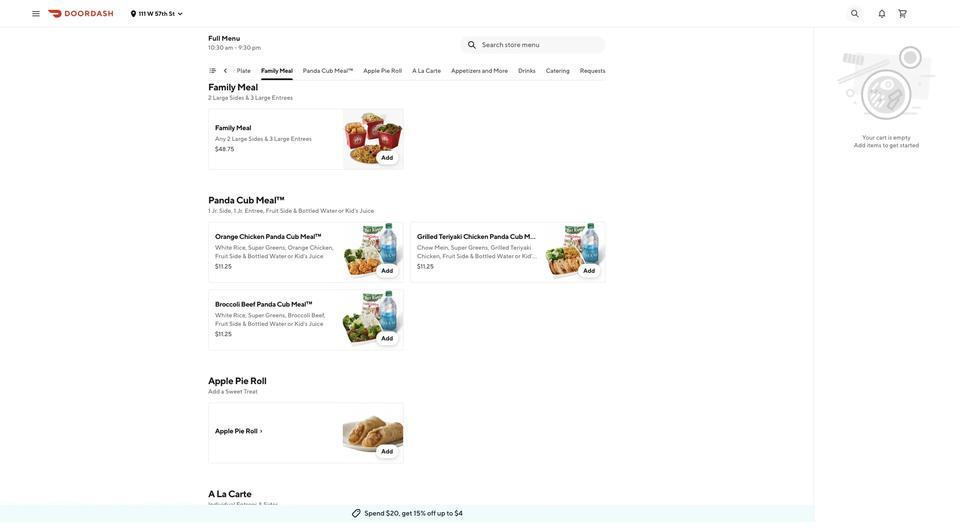 Task type: describe. For each thing, give the bounding box(es) containing it.
apple pie roll add a sweet treat
[[208, 375, 267, 395]]

greens, for orange chicken panda cub meal™
[[266, 244, 287, 251]]

treat
[[244, 388, 258, 395]]

bigger
[[217, 67, 235, 74]]

or inside panda cub meal™ 1 jr. side, 1 jr. entree, fruit side & bottled water or kid's juice
[[339, 207, 344, 214]]

a la carte individual entrees & sides
[[208, 488, 278, 508]]

2 vertical spatial pie
[[235, 427, 245, 435]]

add for apple pie roll
[[382, 448, 393, 455]]

pie inside 'apple pie roll' button
[[381, 67, 390, 74]]

appetizers
[[451, 67, 481, 74]]

off
[[427, 509, 436, 517]]

juice inside the grilled teriyaki chicken panda cub meal™ chow mein, super greens, grilled teriyaki chicken, fruit side & bottled water or kid's juice
[[417, 261, 432, 268]]

meal™ inside broccoli beef panda cub meal™ white rice, super greens, broccoli beef, fruit side & bottled water or kid's juice $11.25
[[291, 300, 312, 308]]

3 inside family meal any 2 large sides & 3 large entrees $48.75
[[270, 135, 273, 142]]

10:30
[[208, 44, 224, 51]]

family meal any 2 large sides & 3 large entrees $48.75
[[215, 124, 312, 152]]

meal™ inside the "orange chicken panda cub meal™ white rice, super greens, orange chicken, fruit side & bottled water or kid's juice $11.25"
[[300, 233, 321, 241]]

a
[[221, 388, 224, 395]]

get inside your cart is empty add items to get started
[[890, 142, 899, 149]]

chicken inside the "orange chicken panda cub meal™ white rice, super greens, orange chicken, fruit side & bottled water or kid's juice $11.25"
[[239, 233, 265, 241]]

white for orange chicken panda cub meal™
[[215, 244, 232, 251]]

or inside the "orange chicken panda cub meal™ white rice, super greens, orange chicken, fruit side & bottled water or kid's juice $11.25"
[[288, 253, 293, 260]]

panda inside button
[[303, 67, 320, 74]]

pm
[[252, 44, 261, 51]]

$17.15
[[215, 28, 231, 35]]

spend
[[365, 509, 385, 517]]

cub inside the "orange chicken panda cub meal™ white rice, super greens, orange chicken, fruit side & bottled water or kid's juice $11.25"
[[286, 233, 299, 241]]

entrees inside a la carte individual entrees & sides
[[236, 501, 258, 508]]

grilled teriyaki chicken panda cub meal™ chow mein, super greens, grilled teriyaki chicken, fruit side & bottled water or kid's juice
[[417, 233, 545, 268]]

catering button
[[546, 66, 570, 80]]

panda inside broccoli beef panda cub meal™ white rice, super greens, broccoli beef, fruit side & bottled water or kid's juice $11.25
[[257, 300, 276, 308]]

a for a la carte individual entrees & sides
[[208, 488, 215, 499]]

requests button
[[580, 66, 606, 80]]

sides inside family meal 2 large sides & 3 large entrees
[[230, 94, 244, 101]]

water inside the "orange chicken panda cub meal™ white rice, super greens, orange chicken, fruit side & bottled water or kid's juice $11.25"
[[270, 253, 287, 260]]

orange chicken panda cub meal™ image
[[343, 222, 404, 283]]

& inside family meal any 2 large sides & 3 large entrees $48.75
[[264, 135, 268, 142]]

panda cub meal™ button
[[303, 66, 353, 80]]

sides inside a la carte individual entrees & sides
[[264, 501, 278, 508]]

a la carte
[[412, 67, 441, 74]]

carte for a la carte
[[426, 67, 441, 74]]

roll inside apple pie roll add a sweet treat
[[250, 375, 267, 386]]

kid's inside panda cub meal™ 1 jr. side, 1 jr. entree, fruit side & bottled water or kid's juice
[[345, 207, 359, 214]]

0 vertical spatial orange
[[215, 233, 238, 241]]

super for broccoli beef panda cub meal™
[[248, 312, 264, 319]]

your
[[863, 134, 875, 141]]

your cart is empty add items to get started
[[854, 134, 920, 149]]

started
[[900, 142, 920, 149]]

add for broccoli beef panda cub meal™
[[382, 335, 393, 342]]

panda inside the grilled teriyaki chicken panda cub meal™ chow mein, super greens, grilled teriyaki chicken, fruit side & bottled water or kid's juice
[[490, 233, 509, 241]]

or inside the grilled teriyaki chicken panda cub meal™ chow mein, super greens, grilled teriyaki chicken, fruit side & bottled water or kid's juice
[[515, 253, 521, 260]]

1 horizontal spatial teriyaki
[[511, 244, 532, 251]]

kid's inside the "orange chicken panda cub meal™ white rice, super greens, orange chicken, fruit side & bottled water or kid's juice $11.25"
[[295, 253, 308, 260]]

add for orange chicken panda cub meal™
[[382, 267, 393, 274]]

st
[[169, 10, 175, 17]]

fruit inside the "orange chicken panda cub meal™ white rice, super greens, orange chicken, fruit side & bottled water or kid's juice $11.25"
[[215, 253, 228, 260]]

111 w 57th st button
[[130, 10, 184, 17]]

panda cub meal™
[[303, 67, 353, 74]]

add button for broccoli beef panda cub meal™
[[376, 331, 398, 345]]

up
[[437, 509, 446, 517]]

9:30
[[238, 44, 251, 51]]

family for family meal
[[261, 67, 279, 74]]

& inside the grilled teriyaki chicken panda cub meal™ chow mein, super greens, grilled teriyaki chicken, fruit side & bottled water or kid's juice
[[470, 253, 474, 260]]

111 w 57th st
[[139, 10, 175, 17]]

Item Search search field
[[482, 40, 599, 50]]

family for family meal 2 large sides & 3 large entrees
[[208, 81, 236, 93]]

empty
[[894, 134, 911, 141]]

& inside a la carte individual entrees & sides
[[259, 501, 263, 508]]

scroll menu navigation left image
[[222, 67, 229, 74]]

add for family meal
[[382, 154, 393, 161]]

any
[[215, 135, 226, 142]]

sweet
[[226, 388, 243, 395]]

family meal
[[261, 67, 293, 74]]

items
[[867, 142, 882, 149]]

$11.25 for orange chicken panda cub meal™
[[215, 263, 232, 270]]

broccoli beef panda cub meal™ image
[[343, 289, 404, 350]]

full menu 10:30 am - 9:30 pm
[[208, 34, 261, 51]]

side inside broccoli beef panda cub meal™ white rice, super greens, broccoli beef, fruit side & bottled water or kid's juice $11.25
[[229, 320, 241, 327]]

1 1 from the left
[[208, 207, 211, 214]]

$20,
[[386, 509, 401, 517]]

notification bell image
[[877, 8, 888, 19]]

57th
[[155, 10, 168, 17]]

0 horizontal spatial get
[[402, 509, 413, 517]]

appetizers and more
[[451, 67, 508, 74]]

to for items
[[883, 142, 889, 149]]

apple pie roll button
[[364, 66, 402, 80]]

water inside the grilled teriyaki chicken panda cub meal™ chow mein, super greens, grilled teriyaki chicken, fruit side & bottled water or kid's juice
[[497, 253, 514, 260]]

appetizers and more button
[[451, 66, 508, 80]]

super inside the grilled teriyaki chicken panda cub meal™ chow mein, super greens, grilled teriyaki chicken, fruit side & bottled water or kid's juice
[[451, 244, 467, 251]]

cub inside broccoli beef panda cub meal™ white rice, super greens, broccoli beef, fruit side & bottled water or kid's juice $11.25
[[277, 300, 290, 308]]

add button for orange chicken panda cub meal™
[[376, 264, 398, 278]]

plate
[[237, 67, 251, 74]]

la for a la carte
[[418, 67, 425, 74]]

add inside apple pie roll add a sweet treat
[[208, 388, 220, 395]]

2 jr. from the left
[[237, 207, 244, 214]]

kid's inside the grilled teriyaki chicken panda cub meal™ chow mein, super greens, grilled teriyaki chicken, fruit side & bottled water or kid's juice
[[522, 253, 535, 260]]

add for grilled teriyaki chicken panda cub meal™
[[584, 267, 595, 274]]

cub inside panda cub meal™ 1 jr. side, 1 jr. entree, fruit side & bottled water or kid's juice
[[236, 194, 254, 206]]

more
[[494, 67, 508, 74]]

family meal 2 large sides & 3 large entrees
[[208, 81, 293, 101]]

greens, inside the grilled teriyaki chicken panda cub meal™ chow mein, super greens, grilled teriyaki chicken, fruit side & bottled water or kid's juice
[[468, 244, 490, 251]]



Task type: locate. For each thing, give the bounding box(es) containing it.
bottled inside the "orange chicken panda cub meal™ white rice, super greens, orange chicken, fruit side & bottled water or kid's juice $11.25"
[[248, 253, 268, 260]]

greens,
[[266, 244, 287, 251], [468, 244, 490, 251], [266, 312, 287, 319]]

sides inside family meal any 2 large sides & 3 large entrees $48.75
[[249, 135, 263, 142]]

chicken
[[239, 233, 265, 241], [464, 233, 489, 241]]

0 horizontal spatial teriyaki
[[439, 233, 462, 241]]

menu
[[222, 34, 240, 42]]

1 vertical spatial 2
[[227, 135, 231, 142]]

meal for family meal any 2 large sides & 3 large entrees $48.75
[[236, 124, 251, 132]]

full
[[208, 34, 220, 42]]

0 vertical spatial carte
[[426, 67, 441, 74]]

pie down 'sweet'
[[235, 427, 245, 435]]

roll left the a la carte
[[391, 67, 402, 74]]

to for up
[[447, 509, 453, 517]]

meal up family meal 2 large sides & 3 large entrees
[[280, 67, 293, 74]]

rice, inside broccoli beef panda cub meal™ white rice, super greens, broccoli beef, fruit side & bottled water or kid's juice $11.25
[[233, 312, 247, 319]]

jr.
[[212, 207, 218, 214], [237, 207, 244, 214]]

2 inside family meal any 2 large sides & 3 large entrees $48.75
[[227, 135, 231, 142]]

1 vertical spatial 3
[[270, 135, 273, 142]]

super right mein,
[[451, 244, 467, 251]]

meal™ inside panda cub meal™ 1 jr. side, 1 jr. entree, fruit side & bottled water or kid's juice
[[256, 194, 284, 206]]

1 horizontal spatial 3
[[270, 135, 273, 142]]

1 horizontal spatial sides
[[249, 135, 263, 142]]

pie inside apple pie roll add a sweet treat
[[235, 375, 249, 386]]

$11.25 inside broccoli beef panda cub meal™ white rice, super greens, broccoli beef, fruit side & bottled water or kid's juice $11.25
[[215, 331, 232, 337]]

meal
[[280, 67, 293, 74], [237, 81, 258, 93], [236, 124, 251, 132]]

-
[[235, 44, 237, 51]]

2 horizontal spatial sides
[[264, 501, 278, 508]]

carte
[[426, 67, 441, 74], [228, 488, 252, 499]]

super down entree,
[[248, 244, 264, 251]]

la right 'apple pie roll' button
[[418, 67, 425, 74]]

2
[[208, 94, 212, 101], [227, 135, 231, 142]]

1 horizontal spatial jr.
[[237, 207, 244, 214]]

& inside the "orange chicken panda cub meal™ white rice, super greens, orange chicken, fruit side & bottled water or kid's juice $11.25"
[[243, 253, 247, 260]]

2 vertical spatial sides
[[264, 501, 278, 508]]

#2
[[215, 39, 223, 45]]

super
[[248, 244, 264, 251], [451, 244, 467, 251], [248, 312, 264, 319]]

family inside family meal 2 large sides & 3 large entrees
[[208, 81, 236, 93]]

1 rice, from the top
[[233, 244, 247, 251]]

bigger plate image
[[343, 0, 404, 57]]

beef
[[241, 300, 255, 308]]

1 vertical spatial white
[[215, 312, 232, 319]]

& inside family meal 2 large sides & 3 large entrees
[[246, 94, 249, 101]]

carte up individual on the bottom left
[[228, 488, 252, 499]]

fruit inside broccoli beef panda cub meal™ white rice, super greens, broccoli beef, fruit side & bottled water or kid's juice $11.25
[[215, 320, 228, 327]]

white inside the "orange chicken panda cub meal™ white rice, super greens, orange chicken, fruit side & bottled water or kid's juice $11.25"
[[215, 244, 232, 251]]

add button for apple pie roll
[[376, 445, 398, 458]]

1 horizontal spatial orange
[[288, 244, 309, 251]]

family for family meal any 2 large sides & 3 large entrees $48.75
[[215, 124, 235, 132]]

chicken,
[[310, 244, 334, 251], [417, 253, 441, 260]]

roll down treat
[[246, 427, 258, 435]]

1 vertical spatial to
[[447, 509, 453, 517]]

chicken, inside the "orange chicken panda cub meal™ white rice, super greens, orange chicken, fruit side & bottled water or kid's juice $11.25"
[[310, 244, 334, 251]]

side
[[280, 207, 292, 214], [229, 253, 241, 260], [457, 253, 469, 260], [229, 320, 241, 327]]

roll inside button
[[391, 67, 402, 74]]

bottled
[[298, 207, 319, 214], [248, 253, 268, 260], [475, 253, 496, 260], [248, 320, 268, 327]]

1 vertical spatial a
[[208, 488, 215, 499]]

is
[[889, 134, 893, 141]]

super inside the "orange chicken panda cub meal™ white rice, super greens, orange chicken, fruit side & bottled water or kid's juice $11.25"
[[248, 244, 264, 251]]

individual
[[208, 501, 235, 508]]

add
[[854, 142, 866, 149], [382, 154, 393, 161], [382, 267, 393, 274], [584, 267, 595, 274], [382, 335, 393, 342], [208, 388, 220, 395], [382, 448, 393, 455]]

1 chicken from the left
[[239, 233, 265, 241]]

3 inside family meal 2 large sides & 3 large entrees
[[251, 94, 254, 101]]

bottled inside broccoli beef panda cub meal™ white rice, super greens, broccoli beef, fruit side & bottled water or kid's juice $11.25
[[248, 320, 268, 327]]

open menu image
[[31, 8, 41, 19]]

a inside a la carte individual entrees & sides
[[208, 488, 215, 499]]

chicken, inside the grilled teriyaki chicken panda cub meal™ chow mein, super greens, grilled teriyaki chicken, fruit side & bottled water or kid's juice
[[417, 253, 441, 260]]

0 horizontal spatial a
[[208, 488, 215, 499]]

la up individual on the bottom left
[[217, 488, 227, 499]]

meal™ inside the grilled teriyaki chicken panda cub meal™ chow mein, super greens, grilled teriyaki chicken, fruit side & bottled water or kid's juice
[[524, 233, 545, 241]]

a for a la carte
[[412, 67, 417, 74]]

$11.25
[[215, 263, 232, 270], [417, 263, 434, 270], [215, 331, 232, 337]]

0 horizontal spatial 2
[[208, 94, 212, 101]]

add button for grilled teriyaki chicken panda cub meal™
[[579, 264, 601, 278]]

side inside the grilled teriyaki chicken panda cub meal™ chow mein, super greens, grilled teriyaki chicken, fruit side & bottled water or kid's juice
[[457, 253, 469, 260]]

2 1 from the left
[[234, 207, 236, 214]]

0 vertical spatial apple
[[364, 67, 380, 74]]

1 horizontal spatial apple pie roll
[[364, 67, 402, 74]]

add button
[[376, 151, 398, 164], [376, 264, 398, 278], [579, 264, 601, 278], [376, 331, 398, 345], [376, 445, 398, 458]]

2 vertical spatial family
[[215, 124, 235, 132]]

requests
[[580, 67, 606, 74]]

add button for family meal
[[376, 151, 398, 164]]

liked
[[239, 39, 253, 45]]

chicken inside the grilled teriyaki chicken panda cub meal™ chow mein, super greens, grilled teriyaki chicken, fruit side & bottled water or kid's juice
[[464, 233, 489, 241]]

2 rice, from the top
[[233, 312, 247, 319]]

chow
[[417, 244, 433, 251]]

2 down show menu categories image
[[208, 94, 212, 101]]

bigger plate button
[[217, 66, 251, 80]]

apple down a
[[215, 427, 233, 435]]

family up any
[[215, 124, 235, 132]]

1 vertical spatial carte
[[228, 488, 252, 499]]

0 vertical spatial teriyaki
[[439, 233, 462, 241]]

0 horizontal spatial carte
[[228, 488, 252, 499]]

cub inside panda cub meal™ button
[[322, 67, 333, 74]]

1 vertical spatial roll
[[250, 375, 267, 386]]

0 vertical spatial roll
[[391, 67, 402, 74]]

drinks button
[[519, 66, 536, 80]]

show menu categories image
[[209, 67, 216, 74]]

0 vertical spatial sides
[[230, 94, 244, 101]]

sides
[[230, 94, 244, 101], [249, 135, 263, 142], [264, 501, 278, 508]]

a la carte button
[[412, 66, 441, 80]]

0 vertical spatial broccoli
[[215, 300, 240, 308]]

1 horizontal spatial grilled
[[491, 244, 509, 251]]

$11.25 inside the "orange chicken panda cub meal™ white rice, super greens, orange chicken, fruit side & bottled water or kid's juice $11.25"
[[215, 263, 232, 270]]

1 vertical spatial meal
[[237, 81, 258, 93]]

grilled teriyaki chicken panda cub meal™ image
[[545, 222, 606, 283]]

side,
[[219, 207, 233, 214]]

0 vertical spatial entrees
[[272, 94, 293, 101]]

0 vertical spatial 3
[[251, 94, 254, 101]]

2 vertical spatial meal
[[236, 124, 251, 132]]

meal down family meal 2 large sides & 3 large entrees
[[236, 124, 251, 132]]

meal for family meal
[[280, 67, 293, 74]]

0 horizontal spatial jr.
[[212, 207, 218, 214]]

carte inside a la carte individual entrees & sides
[[228, 488, 252, 499]]

get left 15%
[[402, 509, 413, 517]]

3
[[251, 94, 254, 101], [270, 135, 273, 142]]

1 vertical spatial teriyaki
[[511, 244, 532, 251]]

0 vertical spatial chicken,
[[310, 244, 334, 251]]

apple pie roll image
[[343, 403, 404, 463]]

fruit inside the grilled teriyaki chicken panda cub meal™ chow mein, super greens, grilled teriyaki chicken, fruit side & bottled water or kid's juice
[[443, 253, 456, 260]]

juice inside broccoli beef panda cub meal™ white rice, super greens, broccoli beef, fruit side & bottled water or kid's juice $11.25
[[309, 320, 324, 327]]

cub inside the grilled teriyaki chicken panda cub meal™ chow mein, super greens, grilled teriyaki chicken, fruit side & bottled water or kid's juice
[[510, 233, 523, 241]]

pie up 'sweet'
[[235, 375, 249, 386]]

2 inside family meal 2 large sides & 3 large entrees
[[208, 94, 212, 101]]

meal™
[[335, 67, 353, 74], [256, 194, 284, 206], [300, 233, 321, 241], [524, 233, 545, 241], [291, 300, 312, 308]]

0 vertical spatial pie
[[381, 67, 390, 74]]

1 left side,
[[208, 207, 211, 214]]

bottled inside panda cub meal™ 1 jr. side, 1 jr. entree, fruit side & bottled water or kid's juice
[[298, 207, 319, 214]]

2 white from the top
[[215, 312, 232, 319]]

$48.75
[[215, 146, 234, 152]]

1 horizontal spatial to
[[883, 142, 889, 149]]

or
[[339, 207, 344, 214], [288, 253, 293, 260], [515, 253, 521, 260], [288, 320, 293, 327]]

white inside broccoli beef panda cub meal™ white rice, super greens, broccoli beef, fruit side & bottled water or kid's juice $11.25
[[215, 312, 232, 319]]

rice, down entree,
[[233, 244, 247, 251]]

beef,
[[312, 312, 326, 319]]

white for broccoli beef panda cub meal™
[[215, 312, 232, 319]]

add inside your cart is empty add items to get started
[[854, 142, 866, 149]]

0 vertical spatial apple pie roll
[[364, 67, 402, 74]]

juice inside the "orange chicken panda cub meal™ white rice, super greens, orange chicken, fruit side & bottled water or kid's juice $11.25"
[[309, 253, 324, 260]]

am
[[225, 44, 233, 51]]

most
[[224, 39, 238, 45]]

2 vertical spatial entrees
[[236, 501, 258, 508]]

the original orange chicken image
[[343, 516, 404, 522]]

1 vertical spatial grilled
[[491, 244, 509, 251]]

1 vertical spatial entrees
[[291, 135, 312, 142]]

apple down 'bigger plate' image on the left top of page
[[364, 67, 380, 74]]

family down scroll menu navigation left icon
[[208, 81, 236, 93]]

carte for a la carte individual entrees & sides
[[228, 488, 252, 499]]

mein,
[[435, 244, 450, 251]]

water inside broccoli beef panda cub meal™ white rice, super greens, broccoli beef, fruit side & bottled water or kid's juice $11.25
[[270, 320, 287, 327]]

0 vertical spatial to
[[883, 142, 889, 149]]

1 vertical spatial chicken,
[[417, 253, 441, 260]]

family meal image
[[343, 109, 404, 170]]

1 vertical spatial orange
[[288, 244, 309, 251]]

1 vertical spatial rice,
[[233, 312, 247, 319]]

2 vertical spatial roll
[[246, 427, 258, 435]]

jr. left entree,
[[237, 207, 244, 214]]

kid's inside broccoli beef panda cub meal™ white rice, super greens, broccoli beef, fruit side & bottled water or kid's juice $11.25
[[295, 320, 308, 327]]

a up individual on the bottom left
[[208, 488, 215, 499]]

1 vertical spatial get
[[402, 509, 413, 517]]

2 chicken from the left
[[464, 233, 489, 241]]

carte inside button
[[426, 67, 441, 74]]

meal™ inside button
[[335, 67, 353, 74]]

entrees inside family meal 2 large sides & 3 large entrees
[[272, 94, 293, 101]]

1 right side,
[[234, 207, 236, 214]]

a
[[412, 67, 417, 74], [208, 488, 215, 499]]

entrees inside family meal any 2 large sides & 3 large entrees $48.75
[[291, 135, 312, 142]]

1 white from the top
[[215, 244, 232, 251]]

1 horizontal spatial chicken,
[[417, 253, 441, 260]]

teriyaki
[[439, 233, 462, 241], [511, 244, 532, 251]]

water
[[320, 207, 337, 214], [270, 253, 287, 260], [497, 253, 514, 260], [270, 320, 287, 327]]

1 horizontal spatial a
[[412, 67, 417, 74]]

roll up treat
[[250, 375, 267, 386]]

0 horizontal spatial 1
[[208, 207, 211, 214]]

meal down plate
[[237, 81, 258, 93]]

broccoli left "beef"
[[215, 300, 240, 308]]

apple inside 'apple pie roll' button
[[364, 67, 380, 74]]

1 jr. from the left
[[212, 207, 218, 214]]

&
[[246, 94, 249, 101], [264, 135, 268, 142], [293, 207, 297, 214], [243, 253, 247, 260], [470, 253, 474, 260], [243, 320, 247, 327], [259, 501, 263, 508]]

la inside button
[[418, 67, 425, 74]]

drinks
[[519, 67, 536, 74]]

1 vertical spatial sides
[[249, 135, 263, 142]]

to
[[883, 142, 889, 149], [447, 509, 453, 517]]

greens, inside the "orange chicken panda cub meal™ white rice, super greens, orange chicken, fruit side & bottled water or kid's juice $11.25"
[[266, 244, 287, 251]]

broccoli left beef,
[[288, 312, 310, 319]]

0 vertical spatial white
[[215, 244, 232, 251]]

entree,
[[245, 207, 265, 214]]

grilled
[[417, 233, 438, 241], [491, 244, 509, 251]]

get
[[890, 142, 899, 149], [402, 509, 413, 517]]

0 vertical spatial a
[[412, 67, 417, 74]]

pie left the a la carte
[[381, 67, 390, 74]]

0 vertical spatial family
[[261, 67, 279, 74]]

a inside button
[[412, 67, 417, 74]]

0 vertical spatial meal
[[280, 67, 293, 74]]

0 vertical spatial get
[[890, 142, 899, 149]]

0 horizontal spatial orange
[[215, 233, 238, 241]]

1 vertical spatial apple
[[208, 375, 233, 386]]

white
[[215, 244, 232, 251], [215, 312, 232, 319]]

meal inside family meal 2 large sides & 3 large entrees
[[237, 81, 258, 93]]

0 horizontal spatial 3
[[251, 94, 254, 101]]

rice, for chicken
[[233, 244, 247, 251]]

1 vertical spatial la
[[217, 488, 227, 499]]

fruit inside panda cub meal™ 1 jr. side, 1 jr. entree, fruit side & bottled water or kid's juice
[[266, 207, 279, 214]]

broccoli
[[215, 300, 240, 308], [288, 312, 310, 319]]

0 vertical spatial rice,
[[233, 244, 247, 251]]

and
[[482, 67, 493, 74]]

bottled inside the grilled teriyaki chicken panda cub meal™ chow mein, super greens, grilled teriyaki chicken, fruit side & bottled water or kid's juice
[[475, 253, 496, 260]]

greens, for broccoli beef panda cub meal™
[[266, 312, 287, 319]]

panda inside the "orange chicken panda cub meal™ white rice, super greens, orange chicken, fruit side & bottled water or kid's juice $11.25"
[[266, 233, 285, 241]]

1 vertical spatial pie
[[235, 375, 249, 386]]

& inside broccoli beef panda cub meal™ white rice, super greens, broccoli beef, fruit side & bottled water or kid's juice $11.25
[[243, 320, 247, 327]]

orange chicken panda cub meal™ white rice, super greens, orange chicken, fruit side & bottled water or kid's juice $11.25
[[215, 233, 334, 270]]

water inside panda cub meal™ 1 jr. side, 1 jr. entree, fruit side & bottled water or kid's juice
[[320, 207, 337, 214]]

0 vertical spatial la
[[418, 67, 425, 74]]

1 horizontal spatial chicken
[[464, 233, 489, 241]]

1 vertical spatial family
[[208, 81, 236, 93]]

2 vertical spatial apple
[[215, 427, 233, 435]]

w
[[147, 10, 154, 17]]

0 vertical spatial grilled
[[417, 233, 438, 241]]

0 horizontal spatial chicken
[[239, 233, 265, 241]]

111
[[139, 10, 146, 17]]

to down cart
[[883, 142, 889, 149]]

to right up
[[447, 509, 453, 517]]

15%
[[414, 509, 426, 517]]

a right 'apple pie roll' button
[[412, 67, 417, 74]]

rice, inside the "orange chicken panda cub meal™ white rice, super greens, orange chicken, fruit side & bottled water or kid's juice $11.25"
[[233, 244, 247, 251]]

la inside a la carte individual entrees & sides
[[217, 488, 227, 499]]

0 horizontal spatial sides
[[230, 94, 244, 101]]

roll
[[391, 67, 402, 74], [250, 375, 267, 386], [246, 427, 258, 435]]

0 horizontal spatial broccoli
[[215, 300, 240, 308]]

panda cub meal™ 1 jr. side, 1 jr. entree, fruit side & bottled water or kid's juice
[[208, 194, 374, 214]]

juice
[[360, 207, 374, 214], [309, 253, 324, 260], [417, 261, 432, 268], [309, 320, 324, 327]]

apple
[[364, 67, 380, 74], [208, 375, 233, 386], [215, 427, 233, 435]]

apple up a
[[208, 375, 233, 386]]

$4
[[455, 509, 463, 517]]

catering
[[546, 67, 570, 74]]

$11.25 for broccoli beef panda cub meal™
[[215, 331, 232, 337]]

1 horizontal spatial la
[[418, 67, 425, 74]]

0 horizontal spatial chicken,
[[310, 244, 334, 251]]

bigger plate
[[217, 67, 251, 74]]

rice, for beef
[[233, 312, 247, 319]]

1 horizontal spatial broccoli
[[288, 312, 310, 319]]

1 vertical spatial broccoli
[[288, 312, 310, 319]]

spend $20, get 15% off up to $4
[[365, 509, 463, 517]]

carte left appetizers
[[426, 67, 441, 74]]

2 right any
[[227, 135, 231, 142]]

side inside the "orange chicken panda cub meal™ white rice, super greens, orange chicken, fruit side & bottled water or kid's juice $11.25"
[[229, 253, 241, 260]]

cart
[[877, 134, 887, 141]]

la for a la carte individual entrees & sides
[[217, 488, 227, 499]]

#2 most liked
[[215, 39, 253, 45]]

to inside your cart is empty add items to get started
[[883, 142, 889, 149]]

greens, inside broccoli beef panda cub meal™ white rice, super greens, broccoli beef, fruit side & bottled water or kid's juice $11.25
[[266, 312, 287, 319]]

juice inside panda cub meal™ 1 jr. side, 1 jr. entree, fruit side & bottled water or kid's juice
[[360, 207, 374, 214]]

jr. left side,
[[212, 207, 218, 214]]

1 vertical spatial apple pie roll
[[215, 427, 258, 435]]

0 horizontal spatial to
[[447, 509, 453, 517]]

0 items, open order cart image
[[898, 8, 908, 19]]

family inside family meal any 2 large sides & 3 large entrees $48.75
[[215, 124, 235, 132]]

get down the is
[[890, 142, 899, 149]]

super down "beef"
[[248, 312, 264, 319]]

cub
[[322, 67, 333, 74], [236, 194, 254, 206], [286, 233, 299, 241], [510, 233, 523, 241], [277, 300, 290, 308]]

0 horizontal spatial apple pie roll
[[215, 427, 258, 435]]

1 horizontal spatial 1
[[234, 207, 236, 214]]

broccoli beef panda cub meal™ white rice, super greens, broccoli beef, fruit side & bottled water or kid's juice $11.25
[[215, 300, 326, 337]]

0 vertical spatial 2
[[208, 94, 212, 101]]

apple pie roll
[[364, 67, 402, 74], [215, 427, 258, 435]]

rice,
[[233, 244, 247, 251], [233, 312, 247, 319]]

super inside broccoli beef panda cub meal™ white rice, super greens, broccoli beef, fruit side & bottled water or kid's juice $11.25
[[248, 312, 264, 319]]

0 horizontal spatial la
[[217, 488, 227, 499]]

fruit
[[266, 207, 279, 214], [215, 253, 228, 260], [443, 253, 456, 260], [215, 320, 228, 327]]

1 horizontal spatial 2
[[227, 135, 231, 142]]

1 horizontal spatial carte
[[426, 67, 441, 74]]

rice, down "beef"
[[233, 312, 247, 319]]

entrees
[[272, 94, 293, 101], [291, 135, 312, 142], [236, 501, 258, 508]]

1 horizontal spatial get
[[890, 142, 899, 149]]

or inside broccoli beef panda cub meal™ white rice, super greens, broccoli beef, fruit side & bottled water or kid's juice $11.25
[[288, 320, 293, 327]]

family right plate
[[261, 67, 279, 74]]

side inside panda cub meal™ 1 jr. side, 1 jr. entree, fruit side & bottled water or kid's juice
[[280, 207, 292, 214]]

super for orange chicken panda cub meal™
[[248, 244, 264, 251]]

apple inside apple pie roll add a sweet treat
[[208, 375, 233, 386]]

& inside panda cub meal™ 1 jr. side, 1 jr. entree, fruit side & bottled water or kid's juice
[[293, 207, 297, 214]]

panda inside panda cub meal™ 1 jr. side, 1 jr. entree, fruit side & bottled water or kid's juice
[[208, 194, 235, 206]]

meal for family meal 2 large sides & 3 large entrees
[[237, 81, 258, 93]]

0 horizontal spatial grilled
[[417, 233, 438, 241]]

meal inside family meal any 2 large sides & 3 large entrees $48.75
[[236, 124, 251, 132]]



Task type: vqa. For each thing, say whether or not it's contained in the screenshot.
'$11.25'
yes



